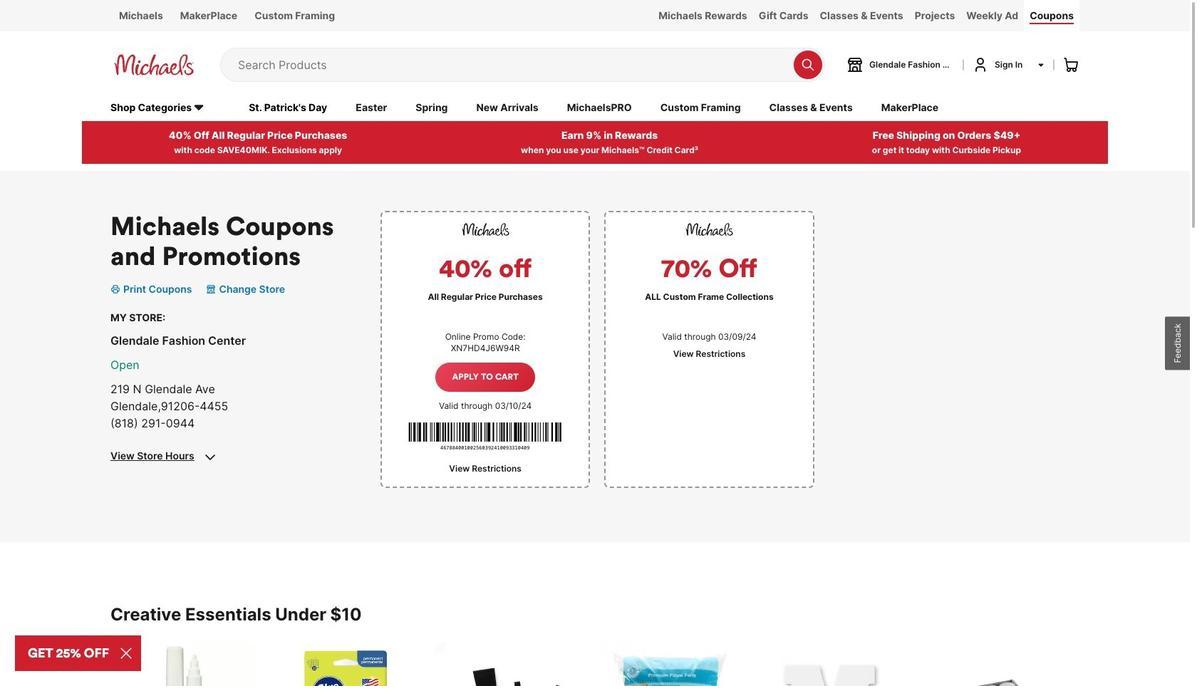 Task type: vqa. For each thing, say whether or not it's contained in the screenshot.
the leftmost Everyday Sesame Street Centerpiece Decoration Kit image
no



Task type: locate. For each thing, give the bounding box(es) containing it.
tabler image
[[202, 449, 219, 466]]

glue dots® mini dots™ image
[[272, 642, 420, 686]]

search button image
[[801, 58, 815, 72]]

basic elements™ white 6-hour unscented tealights by ashland® image
[[920, 642, 1067, 686]]

Search Input field
[[238, 48, 787, 81]]



Task type: describe. For each thing, give the bounding box(es) containing it.
premium pillow form by loops & threads™ image
[[596, 642, 743, 686]]

13" white wood letter by make market® image
[[758, 642, 905, 686]]

marvy® uchida chisel tip bistro chalk marker image
[[110, 642, 258, 686]]

foam brush variety 25 piece set by craft smart® image
[[434, 642, 582, 686]]



